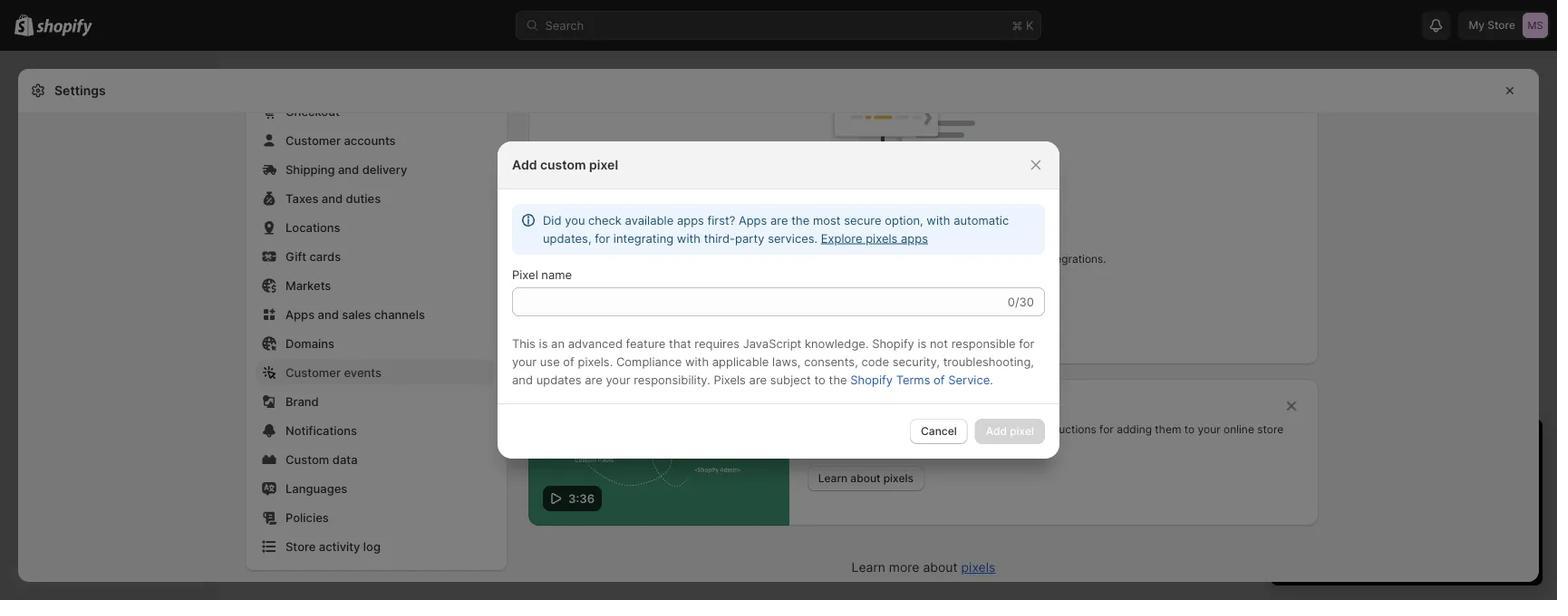 Task type: vqa. For each thing, say whether or not it's contained in the screenshot.
online
yes



Task type: describe. For each thing, give the bounding box(es) containing it.
k
[[1026, 18, 1034, 32]]

channels
[[374, 307, 425, 321]]

for down extend
[[1387, 515, 1403, 529]]

custom data
[[286, 452, 358, 466]]

of inside this is an advanced feature that requires javascript knowledge. shopify is not responsible for your use of pixels. compliance with applicable laws, consents, code security, troubleshooting, and updates are your responsibility. pixels are subject to the
[[563, 354, 575, 369]]

customer accounts link
[[257, 128, 496, 153]]

store
[[286, 539, 316, 553]]

taxes and duties link
[[257, 186, 496, 211]]

pixels up 'by-'
[[994, 399, 1027, 413]]

applicable
[[712, 354, 769, 369]]

adding
[[1117, 423, 1152, 436]]

brand link
[[257, 389, 496, 414]]

your inside the find out how pixels work, with step-by-step instructions for adding them to your online store and information on managing them over time.
[[1198, 423, 1221, 436]]

1 vertical spatial shopify
[[851, 373, 893, 387]]

pixels inside this is where you'll manage your pixels collect customer events through app pixel or custom pixel integrations.
[[1007, 230, 1043, 245]]

on inside 3 days left in your trial element
[[1372, 468, 1386, 482]]

out
[[833, 423, 849, 436]]

checkout link
[[257, 99, 496, 124]]

taxes
[[286, 191, 319, 205]]

data
[[333, 452, 358, 466]]

policies link
[[257, 505, 496, 530]]

just
[[1308, 515, 1328, 529]]

an
[[551, 336, 565, 350]]

trial inside select a plan to extend your shopify trial for just $1/month for your first 3 months.
[[1494, 497, 1515, 511]]

check
[[588, 213, 622, 227]]

search
[[545, 18, 584, 32]]

laws,
[[772, 354, 801, 369]]

3 days left in your trial element
[[1271, 466, 1543, 586]]

for down select
[[1289, 515, 1305, 529]]

explore pixels apps link
[[821, 231, 928, 245]]

events inside this is where you'll manage your pixels collect customer events through app pixel or custom pixel integrations.
[[831, 252, 866, 266]]

pixels inside 'add custom pixel' dialog
[[866, 231, 898, 245]]

or
[[961, 252, 972, 266]]

cancel button
[[910, 419, 968, 444]]

requires
[[695, 336, 740, 350]]

extend
[[1379, 497, 1417, 511]]

delivery
[[362, 162, 407, 176]]

updates,
[[543, 231, 592, 245]]

code
[[862, 354, 889, 369]]

locations link
[[257, 215, 496, 240]]

customer accounts
[[286, 133, 396, 147]]

managing
[[907, 437, 957, 451]]

explore pixel apps link
[[806, 281, 922, 306]]

pixels link
[[961, 560, 996, 575]]

advanced
[[568, 336, 623, 350]]

analyze customer behavior with pixels
[[808, 399, 1027, 413]]

security,
[[893, 354, 940, 369]]

your inside this is where you'll manage your pixels collect customer events through app pixel or custom pixel integrations.
[[976, 230, 1004, 245]]

this for where
[[805, 230, 831, 245]]

over
[[990, 437, 1012, 451]]

option,
[[885, 213, 924, 227]]

you'll
[[889, 230, 921, 245]]

shipping and delivery link
[[257, 157, 496, 182]]

days
[[1306, 435, 1346, 457]]

1 vertical spatial of
[[934, 373, 945, 387]]

log
[[363, 539, 381, 553]]

did
[[543, 213, 562, 227]]

pixel inside button
[[1006, 287, 1030, 300]]

more
[[889, 560, 920, 575]]

Pixel name text field
[[512, 287, 1004, 316]]

$1/month
[[1331, 515, 1384, 529]]

duties
[[346, 191, 381, 205]]

languages
[[286, 481, 347, 495]]

a
[[1327, 497, 1334, 511]]

0 horizontal spatial trial
[[1318, 468, 1339, 482]]

is for where
[[834, 230, 844, 245]]

shopify terms of service link
[[851, 373, 990, 387]]

1 horizontal spatial are
[[749, 373, 767, 387]]

explore for explore pixel apps
[[817, 287, 856, 300]]

through
[[869, 252, 909, 266]]

1 horizontal spatial them
[[1155, 423, 1182, 436]]

apps and sales channels
[[286, 307, 425, 321]]

feature
[[626, 336, 666, 350]]

in
[[1385, 435, 1400, 457]]

your up the first
[[1420, 497, 1445, 511]]

gift cards link
[[257, 244, 496, 269]]

responsibility.
[[634, 373, 711, 387]]

custom inside 'add custom pixel' dialog
[[540, 157, 586, 173]]

find
[[808, 423, 830, 436]]

integrating
[[614, 231, 674, 245]]

secure
[[844, 213, 882, 227]]

custom
[[286, 452, 329, 466]]

explore pixels apps
[[821, 231, 928, 245]]

this for an
[[512, 336, 536, 350]]

store activity log link
[[257, 534, 496, 559]]

with up manage
[[927, 213, 951, 227]]

subject
[[770, 373, 811, 387]]

pixels inside the find out how pixels work, with step-by-step instructions for adding them to your online store and information on managing them over time.
[[877, 423, 907, 436]]

pixels down managing on the right bottom
[[884, 472, 914, 485]]

0 horizontal spatial about
[[851, 472, 881, 485]]

analyze
[[808, 399, 853, 413]]

and for apps
[[318, 307, 339, 321]]

add custom pixel inside dialog
[[512, 157, 618, 173]]

pixels.
[[578, 354, 613, 369]]

shopify inside select a plan to extend your shopify trial for just $1/month for your first 3 months.
[[1448, 497, 1491, 511]]

markets link
[[257, 273, 496, 298]]

notifications link
[[257, 418, 496, 443]]

for inside this is an advanced feature that requires javascript knowledge. shopify is not responsible for your use of pixels. compliance with applicable laws, consents, code security, troubleshooting, and updates are your responsibility. pixels are subject to the
[[1019, 336, 1035, 350]]

0 horizontal spatial are
[[585, 373, 603, 387]]

work,
[[910, 423, 938, 436]]

markets
[[286, 278, 331, 292]]

that
[[669, 336, 691, 350]]

to inside the find out how pixels work, with step-by-step instructions for adding them to your online store and information on managing them over time.
[[1185, 423, 1195, 436]]

add custom pixel dialog
[[0, 141, 1558, 459]]

how
[[853, 423, 874, 436]]

learn about pixels
[[818, 472, 914, 485]]

are inside did you check available apps first? apps are the most secure option, with automatic updates, for integrating with third-party services.
[[771, 213, 788, 227]]

to inside select a plan to extend your shopify trial for just $1/month for your first 3 months.
[[1364, 497, 1375, 511]]

with inside the find out how pixels work, with step-by-step instructions for adding them to your online store and information on managing them over time.
[[941, 423, 963, 436]]

pixel
[[512, 267, 538, 281]]

find out how pixels work, with step-by-step instructions for adding them to your online store and information on managing them over time.
[[808, 423, 1284, 451]]

party
[[735, 231, 765, 245]]

1 vertical spatial customer
[[856, 399, 911, 413]]

store
[[1258, 423, 1284, 436]]

pixel down through
[[859, 287, 883, 300]]

pixel inside dialog
[[589, 157, 618, 173]]



Task type: locate. For each thing, give the bounding box(es) containing it.
2 customer from the top
[[286, 365, 341, 379]]

customer for customer events
[[286, 365, 341, 379]]

0 horizontal spatial customer
[[780, 252, 828, 266]]

your left online
[[1198, 423, 1221, 436]]

troubleshooting,
[[943, 354, 1034, 369]]

0 horizontal spatial of
[[563, 354, 575, 369]]

your down pixels.
[[606, 373, 631, 387]]

1 vertical spatial the
[[829, 373, 847, 387]]

them down step- on the bottom of page
[[960, 437, 987, 451]]

shopify up the months.
[[1448, 497, 1491, 511]]

on
[[891, 437, 904, 451], [1372, 468, 1386, 482]]

custom right or
[[975, 252, 1013, 266]]

0 vertical spatial this
[[805, 230, 831, 245]]

shopify image
[[36, 19, 93, 37]]

0 vertical spatial custom
[[540, 157, 586, 173]]

0 vertical spatial trial
[[1448, 435, 1480, 457]]

customer events
[[286, 365, 382, 379]]

and for taxes
[[322, 191, 343, 205]]

1 horizontal spatial about
[[923, 560, 958, 575]]

this is where you'll manage your pixels collect customer events through app pixel or custom pixel integrations.
[[741, 230, 1107, 266]]

and inside the find out how pixels work, with step-by-step instructions for adding them to your online store and information on managing them over time.
[[808, 437, 827, 451]]

events down where
[[831, 252, 866, 266]]

taxes and duties
[[286, 191, 381, 205]]

0 vertical spatial explore
[[821, 231, 863, 245]]

of
[[563, 354, 575, 369], [934, 373, 945, 387]]

this left an
[[512, 336, 536, 350]]

learn
[[818, 472, 848, 485], [852, 560, 886, 575]]

name
[[542, 267, 572, 281]]

3:36 button
[[529, 379, 789, 526]]

pixels right how
[[877, 423, 907, 436]]

2 horizontal spatial trial
[[1494, 497, 1515, 511]]

checkout
[[286, 104, 340, 118]]

1 horizontal spatial learn
[[852, 560, 886, 575]]

add custom pixel button
[[930, 281, 1041, 306]]

pixel name
[[512, 267, 572, 281]]

to right plan
[[1364, 497, 1375, 511]]

custom inside this is where you'll manage your pixels collect customer events through app pixel or custom pixel integrations.
[[975, 252, 1013, 266]]

2 vertical spatial trial
[[1494, 497, 1515, 511]]

the inside this is an advanced feature that requires javascript knowledge. shopify is not responsible for your use of pixels. compliance with applicable laws, consents, code security, troubleshooting, and updates are your responsibility. pixels are subject to the
[[829, 373, 847, 387]]

customer down services.
[[780, 252, 828, 266]]

1 horizontal spatial 3
[[1459, 515, 1467, 529]]

customer up how
[[856, 399, 911, 413]]

about down "information" on the bottom right of the page
[[851, 472, 881, 485]]

explore inside settings 'dialog'
[[817, 287, 856, 300]]

accounts
[[344, 133, 396, 147]]

add inside button
[[941, 287, 962, 300]]

custom inside add custom pixel button
[[965, 287, 1003, 300]]

apps inside did you check available apps first? apps are the most secure option, with automatic updates, for integrating with third-party services.
[[677, 213, 704, 227]]

domains
[[286, 336, 335, 350]]

1 vertical spatial add custom pixel
[[941, 287, 1030, 300]]

2 horizontal spatial are
[[771, 213, 788, 227]]

pixels down automatic
[[1007, 230, 1043, 245]]

⌘
[[1012, 18, 1023, 32]]

2 horizontal spatial to
[[1364, 497, 1375, 511]]

0 horizontal spatial add custom pixel
[[512, 157, 618, 173]]

the up services.
[[792, 213, 810, 227]]

apps down markets
[[286, 307, 315, 321]]

shopify terms of service .
[[851, 373, 993, 387]]

add custom pixel
[[512, 157, 618, 173], [941, 287, 1030, 300]]

custom up did
[[540, 157, 586, 173]]

0 horizontal spatial 3
[[1289, 435, 1301, 457]]

services.
[[768, 231, 818, 245]]

time.
[[1015, 437, 1041, 451]]

learn for learn about pixels
[[818, 472, 848, 485]]

is for an
[[539, 336, 548, 350]]

0 horizontal spatial is
[[539, 336, 548, 350]]

0 horizontal spatial to
[[815, 373, 826, 387]]

1 vertical spatial explore
[[817, 287, 856, 300]]

1 vertical spatial trial
[[1318, 468, 1339, 482]]

1 vertical spatial about
[[923, 560, 958, 575]]

custom
[[540, 157, 586, 173], [975, 252, 1013, 266], [965, 287, 1003, 300]]

pixels up through
[[866, 231, 898, 245]]

apps down option,
[[901, 231, 928, 245]]

notifications
[[286, 423, 357, 437]]

events down the domains link
[[344, 365, 382, 379]]

the inside did you check available apps first? apps are the most secure option, with automatic updates, for integrating with third-party services.
[[792, 213, 810, 227]]

3 days left in your trial button
[[1271, 419, 1543, 457]]

2 horizontal spatial is
[[918, 336, 927, 350]]

this inside this is an advanced feature that requires javascript knowledge. shopify is not responsible for your use of pixels. compliance with applicable laws, consents, code security, troubleshooting, and updates are your responsibility. pixels are subject to the
[[512, 336, 536, 350]]

on right ends
[[1372, 468, 1386, 482]]

1 vertical spatial to
[[1185, 423, 1195, 436]]

0 horizontal spatial learn
[[818, 472, 848, 485]]

pixel up responsible in the bottom right of the page
[[1006, 287, 1030, 300]]

terms
[[896, 373, 931, 387]]

and right taxes
[[322, 191, 343, 205]]

0 vertical spatial them
[[1155, 423, 1182, 436]]

add custom pixel inside button
[[941, 287, 1030, 300]]

online
[[1224, 423, 1255, 436]]

1 horizontal spatial is
[[834, 230, 844, 245]]

and left updates
[[512, 373, 533, 387]]

0 vertical spatial the
[[792, 213, 810, 227]]

customer
[[286, 133, 341, 147], [286, 365, 341, 379]]

0 horizontal spatial add
[[512, 157, 537, 173]]

the down consents,
[[829, 373, 847, 387]]

apps inside settings 'dialog'
[[886, 287, 912, 300]]

select a plan to extend your shopify trial for just $1/month for your first 3 months.
[[1289, 497, 1515, 529]]

apps
[[739, 213, 767, 227], [286, 307, 315, 321]]

to
[[815, 373, 826, 387], [1185, 423, 1195, 436], [1364, 497, 1375, 511]]

trial right in
[[1448, 435, 1480, 457]]

settings dialog
[[18, 0, 1539, 595]]

learn more about pixels
[[852, 560, 996, 575]]

1 vertical spatial apps
[[286, 307, 315, 321]]

apps
[[677, 213, 704, 227], [901, 231, 928, 245], [886, 287, 912, 300]]

1 horizontal spatial apps
[[739, 213, 767, 227]]

to left online
[[1185, 423, 1195, 436]]

apps for explore pixel apps
[[886, 287, 912, 300]]

learn about pixels link
[[808, 466, 925, 491]]

of right the use
[[563, 354, 575, 369]]

explore for explore pixels apps
[[821, 231, 863, 245]]

customer down the checkout
[[286, 133, 341, 147]]

shopify up code
[[872, 336, 915, 350]]

2 vertical spatial shopify
[[1448, 497, 1491, 511]]

0 horizontal spatial events
[[344, 365, 382, 379]]

for left adding
[[1100, 423, 1114, 436]]

0 horizontal spatial this
[[512, 336, 536, 350]]

shopify
[[872, 336, 915, 350], [851, 373, 893, 387], [1448, 497, 1491, 511]]

and
[[338, 162, 359, 176], [322, 191, 343, 205], [318, 307, 339, 321], [512, 373, 533, 387], [808, 437, 827, 451]]

languages link
[[257, 476, 496, 501]]

are up services.
[[771, 213, 788, 227]]

with up managing on the right bottom
[[941, 423, 963, 436]]

1 horizontal spatial of
[[934, 373, 945, 387]]

0 vertical spatial 3
[[1289, 435, 1301, 457]]

1 horizontal spatial add
[[941, 287, 962, 300]]

1 horizontal spatial trial
[[1448, 435, 1480, 457]]

2 vertical spatial custom
[[965, 287, 1003, 300]]

trial up the months.
[[1494, 497, 1515, 511]]

step
[[1011, 423, 1034, 436]]

first
[[1434, 515, 1456, 529]]

customer inside customer events link
[[286, 365, 341, 379]]

customer down domains
[[286, 365, 341, 379]]

customer inside customer accounts "link"
[[286, 133, 341, 147]]

0 vertical spatial add
[[512, 157, 537, 173]]

use
[[540, 354, 560, 369]]

0 vertical spatial add custom pixel
[[512, 157, 618, 173]]

pixels right more on the right
[[961, 560, 996, 575]]

did you check available apps first? apps are the most secure option, with automatic updates, for integrating with third-party services.
[[543, 213, 1009, 245]]

0 vertical spatial learn
[[818, 472, 848, 485]]

1 vertical spatial this
[[512, 336, 536, 350]]

your left the first
[[1406, 515, 1431, 529]]

0 horizontal spatial apps
[[286, 307, 315, 321]]

0 horizontal spatial the
[[792, 213, 810, 227]]

on left managing on the right bottom
[[891, 437, 904, 451]]

status containing did you check available apps first? apps are the most secure option, with automatic updates, for integrating with third-party services.
[[512, 204, 1045, 255]]

1 vertical spatial custom
[[975, 252, 1013, 266]]

and left the sales
[[318, 307, 339, 321]]

0 vertical spatial events
[[831, 252, 866, 266]]

with down that
[[685, 354, 709, 369]]

1 vertical spatial learn
[[852, 560, 886, 575]]

2 vertical spatial to
[[1364, 497, 1375, 511]]

1 horizontal spatial customer
[[856, 399, 911, 413]]

add inside dialog
[[512, 157, 537, 173]]

about right more on the right
[[923, 560, 958, 575]]

1 vertical spatial customer
[[286, 365, 341, 379]]

behavior
[[913, 399, 963, 413]]

0 vertical spatial customer
[[780, 252, 828, 266]]

not
[[930, 336, 948, 350]]

apps left first?
[[677, 213, 704, 227]]

1 customer from the top
[[286, 133, 341, 147]]

1 vertical spatial on
[[1372, 468, 1386, 482]]

add custom pixel down or
[[941, 287, 1030, 300]]

them right adding
[[1155, 423, 1182, 436]]

for inside the find out how pixels work, with step-by-step instructions for adding them to your online store and information on managing them over time.
[[1100, 423, 1114, 436]]

of right terms
[[934, 373, 945, 387]]

1 horizontal spatial the
[[829, 373, 847, 387]]

on inside the find out how pixels work, with step-by-step instructions for adding them to your online store and information on managing them over time.
[[891, 437, 904, 451]]

for down check
[[595, 231, 610, 245]]

by-
[[993, 423, 1011, 436]]

manage
[[924, 230, 973, 245]]

status inside 'add custom pixel' dialog
[[512, 204, 1045, 255]]

with left third-
[[677, 231, 701, 245]]

store activity log
[[286, 539, 381, 553]]

this inside this is where you'll manage your pixels collect customer events through app pixel or custom pixel integrations.
[[805, 230, 831, 245]]

pixel left integrations.
[[1016, 252, 1040, 266]]

is down most
[[834, 230, 844, 245]]

apps inside settings 'dialog'
[[286, 307, 315, 321]]

and for shipping
[[338, 162, 359, 176]]

pixel up check
[[589, 157, 618, 173]]

1 vertical spatial them
[[960, 437, 987, 451]]

step-
[[966, 423, 993, 436]]

your
[[976, 230, 1004, 245], [512, 354, 537, 369], [606, 373, 631, 387], [1198, 423, 1221, 436], [1405, 435, 1443, 457], [1420, 497, 1445, 511], [1406, 515, 1431, 529]]

custom data link
[[257, 447, 496, 472]]

0 vertical spatial to
[[815, 373, 826, 387]]

trial right your
[[1318, 468, 1339, 482]]

and down the find
[[808, 437, 827, 451]]

1 horizontal spatial on
[[1372, 468, 1386, 482]]

app
[[912, 252, 931, 266]]

1 horizontal spatial this
[[805, 230, 831, 245]]

3 right the first
[[1459, 515, 1467, 529]]

for up troubleshooting, on the bottom
[[1019, 336, 1035, 350]]

your down automatic
[[976, 230, 1004, 245]]

explore down most
[[821, 231, 863, 245]]

3
[[1289, 435, 1301, 457], [1459, 515, 1467, 529]]

your
[[1289, 468, 1314, 482]]

pixels
[[714, 373, 746, 387]]

3 inside dropdown button
[[1289, 435, 1301, 457]]

responsible
[[952, 336, 1016, 350]]

add
[[512, 157, 537, 173], [941, 287, 962, 300]]

apps for explore pixels apps
[[901, 231, 928, 245]]

is left not
[[918, 336, 927, 350]]

ends
[[1342, 468, 1369, 482]]

0 vertical spatial apps
[[677, 213, 704, 227]]

this
[[805, 230, 831, 245], [512, 336, 536, 350]]

to down consents,
[[815, 373, 826, 387]]

add custom pixel up you
[[512, 157, 618, 173]]

0 horizontal spatial them
[[960, 437, 987, 451]]

first?
[[708, 213, 735, 227]]

1 horizontal spatial add custom pixel
[[941, 287, 1030, 300]]

available
[[625, 213, 674, 227]]

learn for learn more about pixels
[[852, 560, 886, 575]]

service
[[948, 373, 990, 387]]

shopify down code
[[851, 373, 893, 387]]

0 horizontal spatial on
[[891, 437, 904, 451]]

most
[[813, 213, 841, 227]]

status
[[512, 204, 1045, 255]]

instructions
[[1037, 423, 1097, 436]]

customer for customer accounts
[[286, 133, 341, 147]]

customer inside this is where you'll manage your pixels collect customer events through app pixel or custom pixel integrations.
[[780, 252, 828, 266]]

with up step- on the bottom of page
[[966, 399, 991, 413]]

custom down or
[[965, 287, 1003, 300]]

2 vertical spatial apps
[[886, 287, 912, 300]]

0 vertical spatial customer
[[286, 133, 341, 147]]

trial inside dropdown button
[[1448, 435, 1480, 457]]

is left an
[[539, 336, 548, 350]]

0 vertical spatial on
[[891, 437, 904, 451]]

1 horizontal spatial to
[[1185, 423, 1195, 436]]

apps up party
[[739, 213, 767, 227]]

1 vertical spatial events
[[344, 365, 382, 379]]

is inside this is where you'll manage your pixels collect customer events through app pixel or custom pixel integrations.
[[834, 230, 844, 245]]

0 vertical spatial shopify
[[872, 336, 915, 350]]

to inside this is an advanced feature that requires javascript knowledge. shopify is not responsible for your use of pixels. compliance with applicable laws, consents, code security, troubleshooting, and updates are your responsibility. pixels are subject to the
[[815, 373, 826, 387]]

automatic
[[954, 213, 1009, 227]]

shopify inside this is an advanced feature that requires javascript knowledge. shopify is not responsible for your use of pixels. compliance with applicable laws, consents, code security, troubleshooting, and updates are your responsibility. pixels are subject to the
[[872, 336, 915, 350]]

and down the customer accounts
[[338, 162, 359, 176]]

are down pixels.
[[585, 373, 603, 387]]

3 right store
[[1289, 435, 1301, 457]]

1 vertical spatial apps
[[901, 231, 928, 245]]

your inside dropdown button
[[1405, 435, 1443, 457]]

with
[[927, 213, 951, 227], [677, 231, 701, 245], [685, 354, 709, 369], [966, 399, 991, 413], [941, 423, 963, 436]]

with inside this is an advanced feature that requires javascript knowledge. shopify is not responsible for your use of pixels. compliance with applicable laws, consents, code security, troubleshooting, and updates are your responsibility. pixels are subject to the
[[685, 354, 709, 369]]

shipping and delivery
[[286, 162, 407, 176]]

integrations.
[[1043, 252, 1107, 266]]

consents,
[[804, 354, 858, 369]]

0 vertical spatial of
[[563, 354, 575, 369]]

3 inside select a plan to extend your shopify trial for just $1/month for your first 3 months.
[[1459, 515, 1467, 529]]

0 vertical spatial about
[[851, 472, 881, 485]]

3:36
[[568, 491, 595, 505]]

and inside this is an advanced feature that requires javascript knowledge. shopify is not responsible for your use of pixels. compliance with applicable laws, consents, code security, troubleshooting, and updates are your responsibility. pixels are subject to the
[[512, 373, 533, 387]]

activity
[[319, 539, 360, 553]]

explore pixel apps
[[817, 287, 912, 300]]

collect
[[741, 252, 777, 266]]

your left the use
[[512, 354, 537, 369]]

1 vertical spatial 3
[[1459, 515, 1467, 529]]

1 horizontal spatial events
[[831, 252, 866, 266]]

explore inside 'add custom pixel' dialog
[[821, 231, 863, 245]]

is
[[834, 230, 844, 245], [539, 336, 548, 350], [918, 336, 927, 350]]

apps down through
[[886, 287, 912, 300]]

for inside did you check available apps first? apps are the most secure option, with automatic updates, for integrating with third-party services.
[[595, 231, 610, 245]]

apps inside did you check available apps first? apps are the most secure option, with automatic updates, for integrating with third-party services.
[[739, 213, 767, 227]]

this down most
[[805, 230, 831, 245]]

1 vertical spatial add
[[941, 287, 962, 300]]

learn down "information" on the bottom right of the page
[[818, 472, 848, 485]]

pixel left or
[[934, 252, 958, 266]]

explore up knowledge.
[[817, 287, 856, 300]]

are down applicable
[[749, 373, 767, 387]]

0 vertical spatial apps
[[739, 213, 767, 227]]

pixels
[[1007, 230, 1043, 245], [866, 231, 898, 245], [994, 399, 1027, 413], [877, 423, 907, 436], [884, 472, 914, 485], [961, 560, 996, 575]]

your right in
[[1405, 435, 1443, 457]]

learn left more on the right
[[852, 560, 886, 575]]



